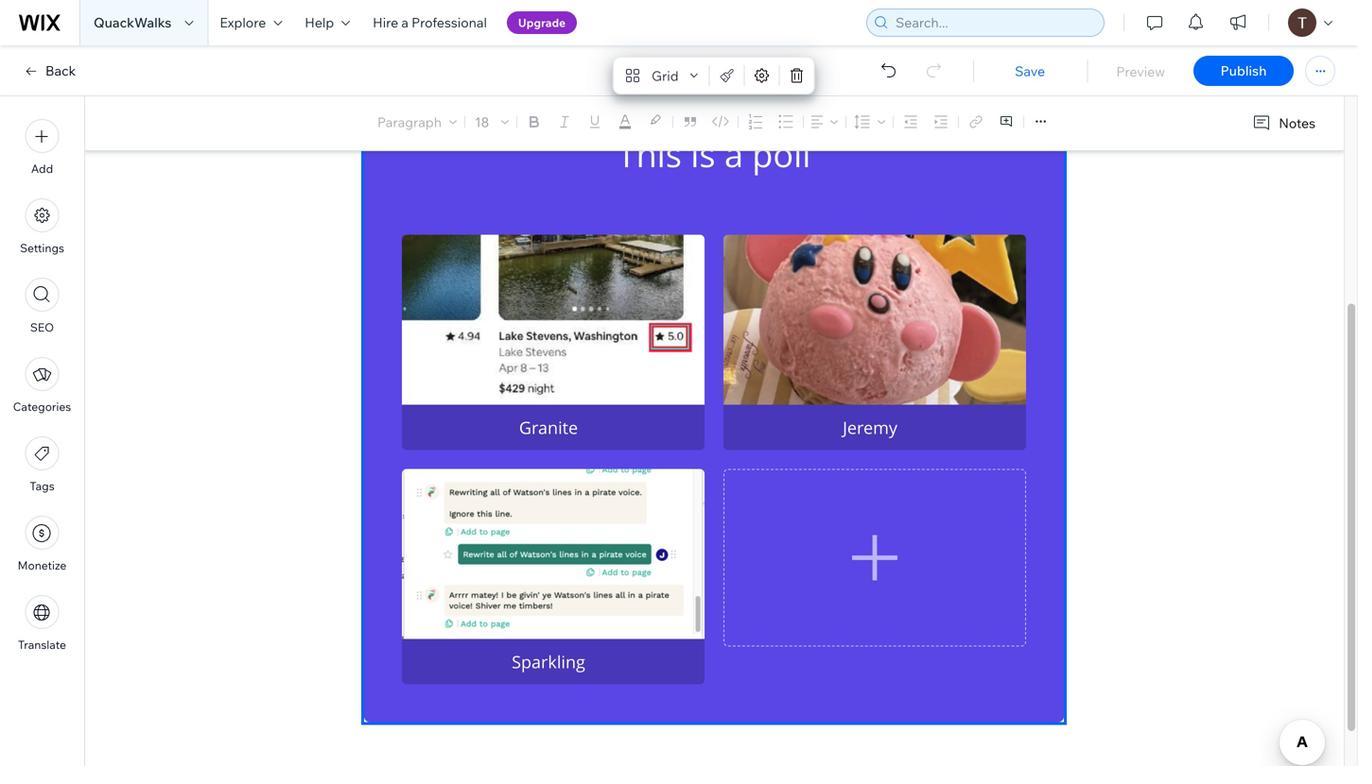 Task type: vqa. For each thing, say whether or not it's contained in the screenshot.
the top Available
no



Task type: describe. For each thing, give the bounding box(es) containing it.
translate button
[[18, 596, 66, 653]]

Write an answer text field
[[723, 405, 1026, 451]]

Ask your question text field
[[402, 134, 1026, 216]]

tags
[[30, 479, 54, 494]]

categories
[[13, 400, 71, 414]]

menu containing add
[[0, 108, 84, 664]]

publish
[[1221, 62, 1267, 79]]

quackwalks
[[94, 14, 171, 31]]

tags button
[[25, 437, 59, 494]]

Search... field
[[890, 9, 1098, 36]]

help button
[[293, 0, 361, 45]]

paragraph button
[[374, 109, 461, 135]]

monetize
[[18, 559, 67, 573]]

help
[[305, 14, 334, 31]]

notes
[[1279, 115, 1315, 131]]

back button
[[23, 62, 76, 79]]

seo button
[[25, 278, 59, 335]]

hire
[[373, 14, 398, 31]]

back
[[45, 62, 76, 79]]

categories button
[[13, 357, 71, 414]]

publish button
[[1193, 56, 1294, 86]]

translate
[[18, 638, 66, 653]]

grid button
[[618, 62, 705, 89]]

paragraph
[[377, 114, 442, 130]]

Write an answer text field
[[402, 405, 705, 451]]

grid
[[652, 67, 679, 84]]



Task type: locate. For each thing, give the bounding box(es) containing it.
professional
[[411, 14, 487, 31]]

a
[[401, 14, 409, 31]]

explore
[[220, 14, 266, 31]]

save button
[[992, 63, 1068, 80]]

upgrade button
[[507, 11, 577, 34]]

hire a professional
[[373, 14, 487, 31]]

settings
[[20, 241, 64, 255]]

settings button
[[20, 199, 64, 255]]

hire a professional link
[[361, 0, 498, 45]]

upgrade
[[518, 16, 566, 30]]

notes button
[[1245, 111, 1321, 136]]

save
[[1015, 63, 1045, 79]]

Write an answer text field
[[402, 640, 705, 685]]

add button
[[25, 119, 59, 176]]

add
[[31, 162, 53, 176]]

seo
[[30, 321, 54, 335]]

monetize button
[[18, 516, 67, 573]]

menu
[[0, 108, 84, 664]]



